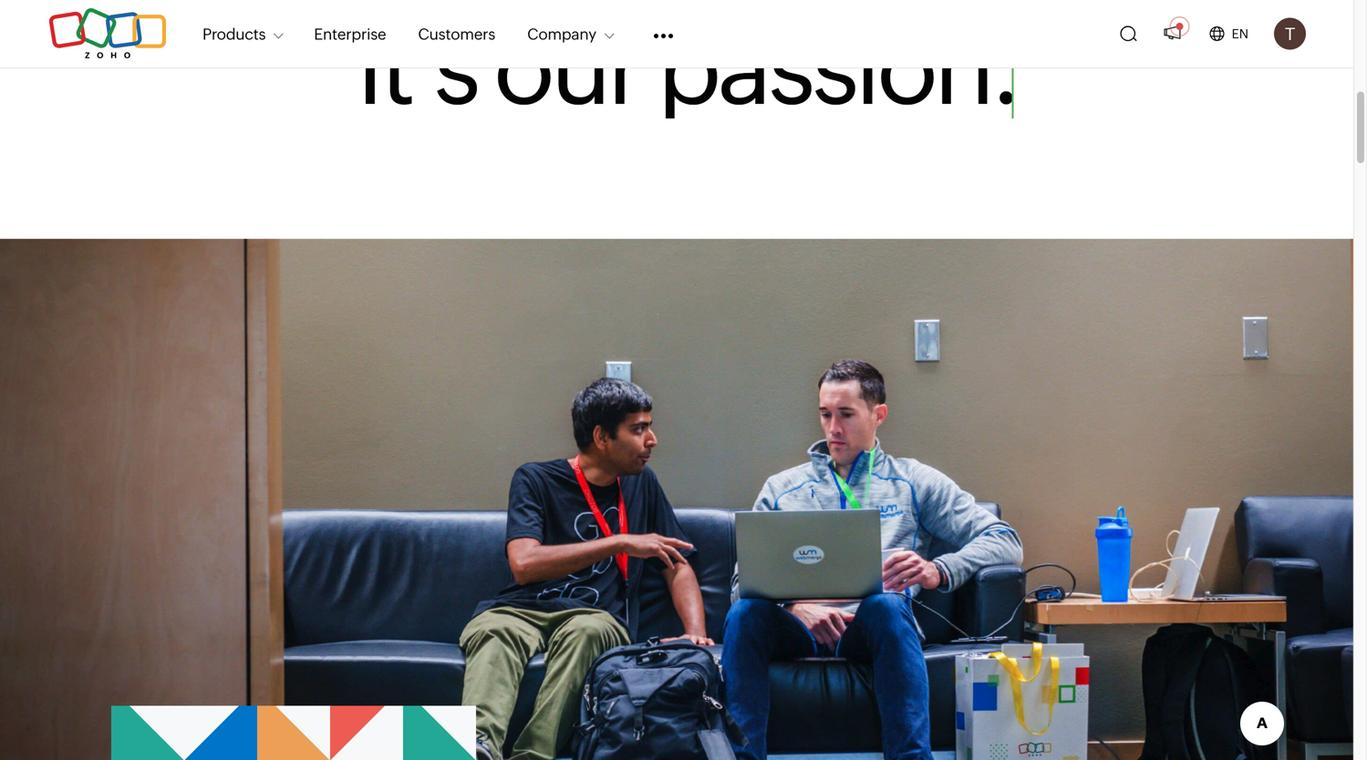 Task type: locate. For each thing, give the bounding box(es) containing it.
customers
[[418, 25, 495, 43]]

company
[[527, 25, 597, 43]]

enterprise link
[[314, 14, 386, 54]]

customers link
[[418, 14, 495, 54]]

it's our
[[356, 11, 642, 126]]

our
[[494, 11, 642, 126]]

it's
[[356, 11, 477, 126]]

terry turtle image
[[1275, 18, 1306, 50]]



Task type: vqa. For each thing, say whether or not it's contained in the screenshot.
Sign up for free
no



Task type: describe. For each thing, give the bounding box(es) containing it.
en
[[1232, 26, 1249, 41]]

products
[[203, 25, 266, 43]]

passion.
[[658, 11, 1020, 126]]

enterprise
[[314, 25, 386, 43]]



